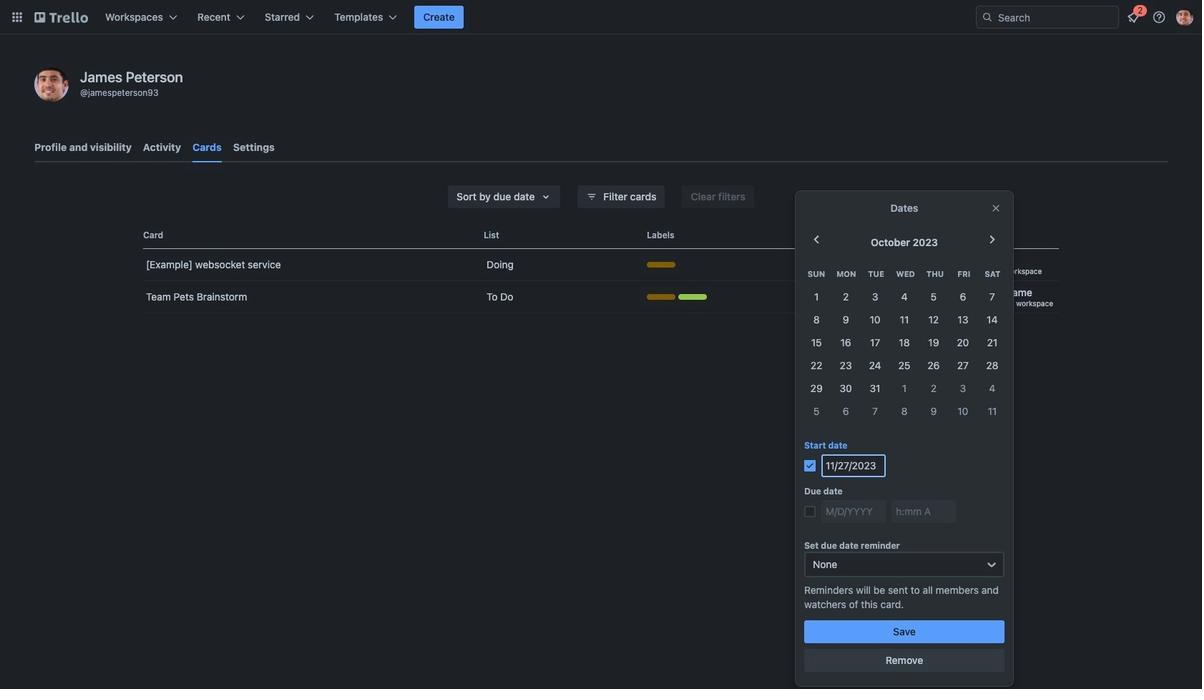Task type: describe. For each thing, give the bounding box(es) containing it.
4 row from the top
[[802, 331, 1008, 354]]

back to home image
[[34, 6, 88, 29]]

close popover image
[[991, 203, 1002, 214]]

7 row from the top
[[802, 400, 1008, 423]]

open information menu image
[[1153, 10, 1167, 24]]

1 m/d/yyyy text field from the top
[[822, 455, 886, 478]]

Add time text field
[[892, 500, 957, 523]]

2 row from the top
[[802, 286, 1008, 309]]

6 row from the top
[[802, 377, 1008, 400]]

1 vertical spatial james peterson (jamespeterson93) image
[[34, 67, 69, 102]]

search image
[[982, 11, 994, 23]]



Task type: vqa. For each thing, say whether or not it's contained in the screenshot.
the top as
no



Task type: locate. For each thing, give the bounding box(es) containing it.
1 row from the top
[[802, 263, 1008, 286]]

row group
[[802, 286, 1008, 423]]

row
[[802, 263, 1008, 286], [802, 286, 1008, 309], [802, 309, 1008, 331], [802, 331, 1008, 354], [802, 354, 1008, 377], [802, 377, 1008, 400], [802, 400, 1008, 423]]

0 horizontal spatial james peterson (jamespeterson93) image
[[34, 67, 69, 102]]

5 row from the top
[[802, 354, 1008, 377]]

M/D/YYYY text field
[[822, 455, 886, 478], [822, 500, 886, 523]]

Search field
[[994, 7, 1119, 27]]

primary element
[[0, 0, 1203, 34]]

james peterson (jamespeterson93) image down back to home image on the top left of page
[[34, 67, 69, 102]]

cell
[[802, 286, 832, 309], [832, 286, 861, 309], [861, 286, 890, 309], [890, 286, 920, 309], [920, 286, 949, 309], [949, 286, 978, 309], [978, 286, 1008, 309], [802, 309, 832, 331], [832, 309, 861, 331], [861, 309, 890, 331], [890, 309, 920, 331], [920, 309, 949, 331], [949, 309, 978, 331], [978, 309, 1008, 331], [802, 331, 832, 354], [832, 331, 861, 354], [861, 331, 890, 354], [890, 331, 920, 354], [920, 331, 949, 354], [949, 331, 978, 354], [978, 331, 1008, 354], [802, 354, 832, 377], [832, 354, 861, 377], [861, 354, 890, 377], [890, 354, 920, 377], [920, 354, 949, 377], [949, 354, 978, 377], [978, 354, 1008, 377], [802, 377, 832, 400], [832, 377, 861, 400], [861, 377, 890, 400], [890, 377, 920, 400], [920, 377, 949, 400], [949, 377, 978, 400], [978, 377, 1008, 400], [802, 400, 832, 423], [832, 400, 861, 423], [861, 400, 890, 423], [890, 400, 920, 423], [920, 400, 949, 423], [949, 400, 978, 423], [978, 400, 1008, 423]]

1 horizontal spatial james peterson (jamespeterson93) image
[[1177, 9, 1194, 26]]

0 vertical spatial james peterson (jamespeterson93) image
[[1177, 9, 1194, 26]]

james peterson (jamespeterson93) image
[[1177, 9, 1194, 26], [34, 67, 69, 102]]

2 notifications image
[[1126, 9, 1143, 26]]

color: yellow, title: "ready to merge" element
[[647, 262, 676, 268]]

2 m/d/yyyy text field from the top
[[822, 500, 886, 523]]

color: yellow, title: none image
[[647, 294, 676, 300]]

color: bold lime, title: "team task" element
[[679, 294, 707, 300]]

3 row from the top
[[802, 309, 1008, 331]]

grid
[[802, 263, 1008, 423]]

james peterson (jamespeterson93) image right open information menu image
[[1177, 9, 1194, 26]]

0 vertical spatial m/d/yyyy text field
[[822, 455, 886, 478]]

1 vertical spatial m/d/yyyy text field
[[822, 500, 886, 523]]



